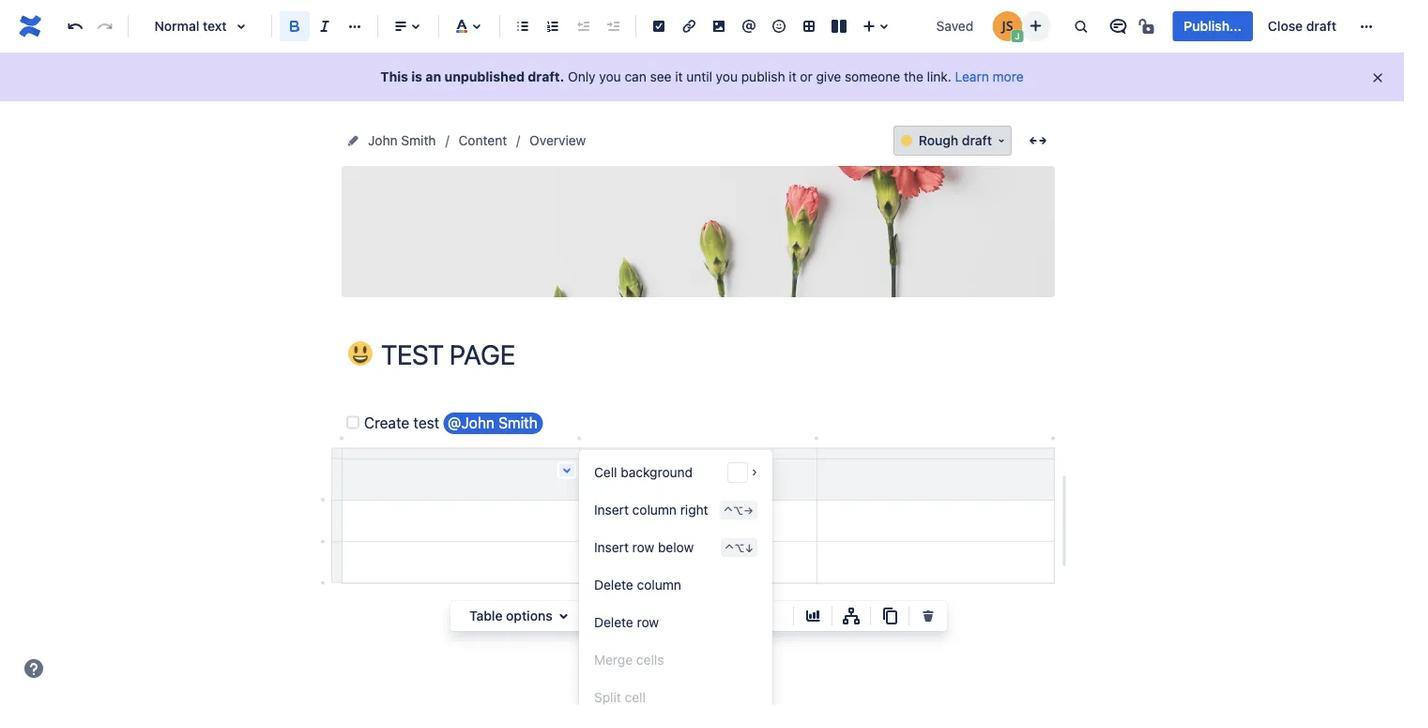 Task type: locate. For each thing, give the bounding box(es) containing it.
:smiley: image
[[348, 342, 373, 366], [348, 342, 373, 366]]

is
[[411, 69, 422, 84]]

saved
[[937, 18, 974, 34]]

text
[[203, 18, 227, 34]]

smith right @john
[[499, 414, 538, 432]]

learn more link
[[955, 69, 1024, 84]]

split
[[594, 690, 621, 706]]

background
[[621, 465, 693, 481]]

1 vertical spatial delete
[[594, 615, 633, 631]]

it
[[675, 69, 683, 84], [789, 69, 797, 84]]

@john
[[448, 414, 495, 432]]

copy image
[[879, 606, 901, 628]]

menu
[[579, 454, 772, 707]]

delete for delete row
[[594, 615, 633, 631]]

0 vertical spatial insert
[[594, 503, 629, 518]]

close draft button
[[1257, 11, 1348, 41]]

Give this page a title text field
[[381, 340, 1055, 371]]

you left "can"
[[599, 69, 621, 84]]

merge
[[594, 653, 633, 668]]

row for insert
[[632, 540, 655, 556]]

draft
[[1307, 18, 1337, 34]]

0 vertical spatial delete
[[594, 578, 633, 593]]

row
[[632, 540, 655, 556], [637, 615, 659, 631]]

column for delete
[[637, 578, 681, 593]]

row left below
[[632, 540, 655, 556]]

cell background image
[[756, 606, 778, 628]]

more
[[993, 69, 1024, 84]]

update
[[636, 239, 678, 254]]

menu containing cell background
[[579, 454, 772, 707]]

column down background
[[632, 503, 677, 518]]

publish
[[741, 69, 785, 84]]

insert up delete column
[[594, 540, 629, 556]]

can
[[625, 69, 647, 84]]

mention image
[[738, 15, 760, 38]]

1 vertical spatial row
[[637, 615, 659, 631]]

smith right the "john"
[[401, 133, 436, 148]]

table
[[469, 609, 503, 624]]

someone
[[845, 69, 900, 84]]

indent tab image
[[602, 15, 624, 38]]

1 vertical spatial insert
[[594, 540, 629, 556]]

delete column
[[594, 578, 681, 593]]

header
[[682, 239, 722, 254]]

column down insert row below
[[637, 578, 681, 593]]

1 vertical spatial column
[[637, 578, 681, 593]]

1 you from the left
[[599, 69, 621, 84]]

delete row
[[594, 615, 659, 631]]

you right 'until'
[[716, 69, 738, 84]]

insert down cell
[[594, 503, 629, 518]]

you
[[599, 69, 621, 84], [716, 69, 738, 84]]

0 vertical spatial row
[[632, 540, 655, 556]]

2 delete from the top
[[594, 615, 633, 631]]

1 horizontal spatial you
[[716, 69, 738, 84]]

john
[[368, 133, 398, 148]]

delete
[[594, 578, 633, 593], [594, 615, 633, 631]]

delete up delete row
[[594, 578, 633, 593]]

⌃⌥↓
[[725, 542, 754, 555]]

link image
[[678, 15, 700, 38]]

right
[[680, 503, 708, 518]]

2 it from the left
[[789, 69, 797, 84]]

1 horizontal spatial it
[[789, 69, 797, 84]]

close
[[1268, 18, 1303, 34]]

cell
[[625, 690, 646, 706]]

column
[[632, 503, 677, 518], [637, 578, 681, 593]]

1 it from the left
[[675, 69, 683, 84]]

table options
[[469, 609, 553, 624]]

1 delete from the top
[[594, 578, 633, 593]]

insert
[[594, 503, 629, 518], [594, 540, 629, 556]]

the
[[904, 69, 924, 84]]

1 insert from the top
[[594, 503, 629, 518]]

smith
[[401, 133, 436, 148], [499, 414, 538, 432]]

row up "cells"
[[637, 615, 659, 631]]

no restrictions image
[[1137, 15, 1160, 38]]

update header image button
[[630, 208, 767, 255]]

outdent ⇧tab image
[[572, 15, 594, 38]]

align left image
[[390, 15, 412, 38]]

merge cells
[[594, 653, 664, 668]]

test
[[413, 414, 439, 432]]

1 vertical spatial smith
[[499, 414, 538, 432]]

action item image
[[648, 15, 670, 38]]

it right see
[[675, 69, 683, 84]]

split cell
[[594, 690, 646, 706]]

chart image
[[802, 606, 824, 628]]

0 horizontal spatial smith
[[401, 133, 436, 148]]

delete up "merge" on the left of the page
[[594, 615, 633, 631]]

john smith
[[368, 133, 436, 148]]

it left or
[[789, 69, 797, 84]]

0 horizontal spatial you
[[599, 69, 621, 84]]

2 insert from the top
[[594, 540, 629, 556]]

0 horizontal spatial it
[[675, 69, 683, 84]]

1 horizontal spatial smith
[[499, 414, 538, 432]]

merge cells menu item
[[579, 642, 772, 680]]

0 vertical spatial column
[[632, 503, 677, 518]]

only
[[568, 69, 596, 84]]

publish... button
[[1173, 11, 1253, 41]]

normal text button
[[136, 6, 264, 47]]

confluence image
[[15, 11, 45, 41]]



Task type: describe. For each thing, give the bounding box(es) containing it.
below
[[658, 540, 694, 556]]

overview
[[530, 133, 586, 148]]

link.
[[927, 69, 952, 84]]

publish...
[[1184, 18, 1242, 34]]

unpublished
[[445, 69, 525, 84]]

cell background
[[594, 465, 693, 481]]

comment icon image
[[1107, 15, 1130, 38]]

create
[[364, 414, 410, 432]]

content
[[459, 133, 507, 148]]

learn
[[955, 69, 989, 84]]

smith inside main content area, start typing to enter text. text box
[[499, 414, 538, 432]]

until
[[686, 69, 712, 84]]

expand dropdown menu image
[[553, 606, 575, 628]]

content link
[[459, 130, 507, 152]]

numbered list ⌘⇧7 image
[[542, 15, 564, 38]]

confluence image
[[15, 11, 45, 41]]

options
[[506, 609, 553, 624]]

insert for insert row below
[[594, 540, 629, 556]]

normal text
[[154, 18, 227, 34]]

move this page image
[[345, 133, 360, 148]]

more formatting image
[[344, 15, 366, 38]]

redo ⌘⇧z image
[[94, 15, 116, 38]]

see
[[650, 69, 672, 84]]

emoji image
[[768, 15, 790, 38]]

0 vertical spatial smith
[[401, 133, 436, 148]]

cells
[[636, 653, 664, 668]]

or
[[800, 69, 813, 84]]

this
[[381, 69, 408, 84]]

invite to edit image
[[1025, 15, 1047, 37]]

italic ⌘i image
[[314, 15, 336, 38]]

image
[[726, 239, 761, 254]]

bold ⌘b image
[[284, 15, 306, 38]]

john smith link
[[368, 130, 436, 152]]

this is an unpublished draft. only you can see it until you publish it or give someone the link. learn more
[[381, 69, 1024, 84]]

insert for insert column right
[[594, 503, 629, 518]]

delete for delete column
[[594, 578, 633, 593]]

layouts image
[[828, 15, 851, 38]]

help image
[[23, 658, 45, 681]]

insert column right
[[594, 503, 708, 518]]

Main content area, start typing to enter text. text field
[[330, 410, 1068, 611]]

update header image
[[636, 239, 761, 254]]

more image
[[1356, 15, 1378, 38]]

dismiss image
[[1371, 70, 1386, 85]]

table options button
[[458, 606, 583, 628]]

cell
[[594, 465, 617, 481]]

create test @john smith
[[364, 414, 538, 432]]

normal
[[154, 18, 199, 34]]

bullet list ⌘⇧8 image
[[512, 15, 534, 38]]

close draft
[[1268, 18, 1337, 34]]

find and replace image
[[1070, 15, 1092, 38]]

give
[[816, 69, 841, 84]]

table image
[[798, 15, 820, 38]]

remove image
[[917, 606, 940, 628]]

row for delete
[[637, 615, 659, 631]]

split cell menu item
[[594, 690, 757, 706]]

⌃⌥→
[[723, 504, 754, 517]]

insert row below
[[594, 540, 694, 556]]

manage connected data image
[[840, 606, 863, 628]]

2 you from the left
[[716, 69, 738, 84]]

john smith image
[[993, 11, 1023, 41]]

an
[[426, 69, 441, 84]]

column for insert
[[632, 503, 677, 518]]

add image, video, or file image
[[708, 15, 730, 38]]

undo ⌘z image
[[64, 15, 86, 38]]

make page full-width image
[[1027, 130, 1050, 152]]

overview link
[[530, 130, 586, 152]]

draft.
[[528, 69, 564, 84]]



Task type: vqa. For each thing, say whether or not it's contained in the screenshot.
Delete corresponding to Delete row
yes



